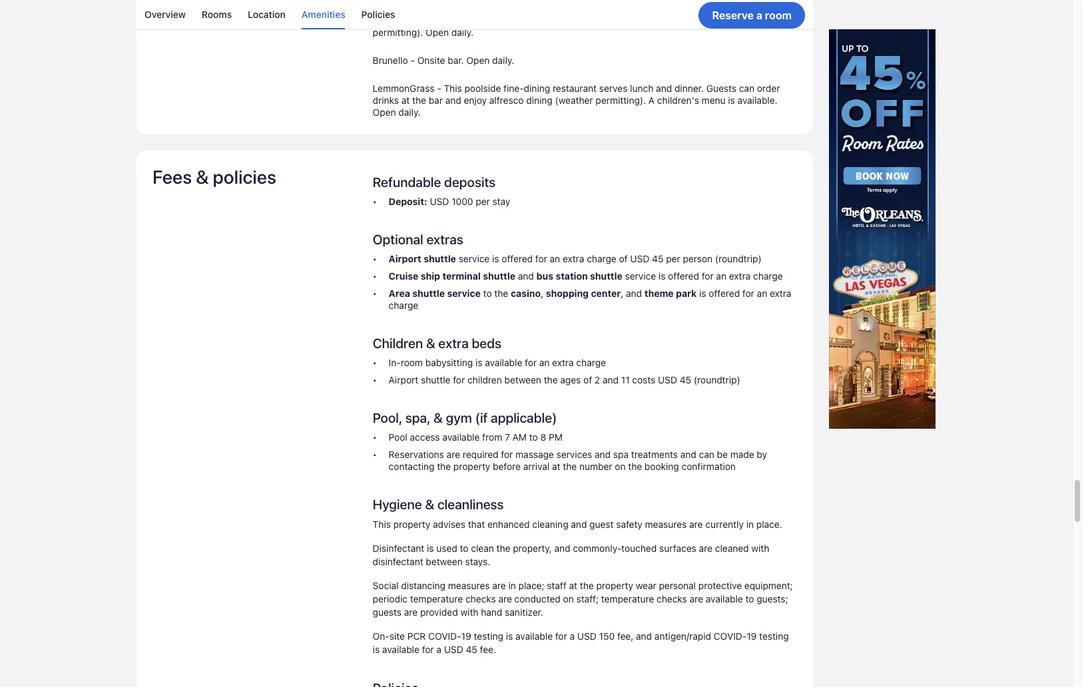 Task type: locate. For each thing, give the bounding box(es) containing it.
sanitizer.
[[505, 606, 543, 618]]

and
[[764, 2, 780, 14], [604, 14, 620, 26], [656, 82, 672, 94], [445, 94, 461, 106], [518, 270, 534, 281], [626, 287, 642, 299], [603, 374, 619, 385], [595, 449, 611, 460], [680, 449, 696, 460], [571, 518, 587, 530], [554, 542, 570, 554], [636, 630, 652, 642]]

can up confirmation
[[699, 449, 714, 460]]

2 vertical spatial -
[[437, 82, 441, 94]]

cleaning
[[532, 518, 568, 530]]

charge inside list item
[[576, 357, 606, 368]]

45 up theme
[[652, 253, 664, 264]]

service up theme
[[625, 270, 656, 281]]

0 vertical spatial daily.
[[451, 26, 473, 38]]

0 vertical spatial room
[[765, 9, 792, 21]]

1 horizontal spatial with
[[751, 542, 769, 554]]

2 vertical spatial in
[[508, 580, 516, 591]]

0 vertical spatial property
[[453, 461, 490, 472]]

can down ocean,
[[488, 14, 504, 26]]

room right cuisine
[[765, 9, 792, 21]]

11
[[621, 374, 630, 385]]

usd left fee.
[[444, 644, 463, 655]]

19 right pcr
[[461, 630, 471, 642]]

measures up surfaces
[[645, 518, 687, 530]]

guests inside lemmongrass - this poolside fine-dining restaurant serves lunch and dinner. guests can order drinks at the bar and enjoy alfresco dining (weather permitting). a children's menu is available. open daily.
[[706, 82, 736, 94]]

3 list item from the top
[[373, 270, 797, 282]]

for right park
[[742, 287, 754, 299]]

refundable deposits
[[373, 174, 496, 190]]

serves left lunch
[[599, 82, 627, 94]]

- for insu
[[393, 2, 397, 14]]

0 horizontal spatial per
[[476, 196, 490, 207]]

1 vertical spatial this
[[373, 518, 391, 530]]

2 horizontal spatial in
[[746, 518, 754, 530]]

bar.
[[448, 54, 464, 66]]

& up babysitting
[[426, 335, 435, 351]]

open inside lemmongrass - this poolside fine-dining restaurant serves lunch and dinner. guests can order drinks at the bar and enjoy alfresco dining (weather permitting). a children's menu is available. open daily.
[[373, 106, 396, 118]]

0 horizontal spatial measures
[[448, 580, 490, 591]]

charge
[[587, 253, 616, 264], [753, 270, 783, 281], [389, 299, 418, 311], [576, 357, 606, 368]]

insu
[[373, 2, 390, 14]]

1 horizontal spatial bar
[[588, 14, 602, 26]]

fees & policies
[[152, 166, 276, 188]]

offered up casino
[[502, 253, 533, 264]]

shuttle up ship
[[424, 253, 456, 264]]

1 horizontal spatial on
[[615, 461, 626, 472]]

1 vertical spatial (roundtrip)
[[694, 374, 740, 385]]

disinfectant
[[373, 556, 423, 567]]

1 horizontal spatial can
[[699, 449, 714, 460]]

the inside lemmongrass - this poolside fine-dining restaurant serves lunch and dinner. guests can order drinks at the bar and enjoy alfresco dining (weather permitting). a children's menu is available. open daily.
[[412, 94, 426, 106]]

currently
[[705, 518, 744, 530]]

alfresco inside insu - overlooking the ocean, this fine-dining restaurant specializes in international cuisine and serves dinner only. guests can order drinks at the bar and enjoy alfresco dining (weather permitting). open daily.
[[648, 14, 683, 26]]

and left guest
[[571, 518, 587, 530]]

- for lemmongrass
[[437, 82, 441, 94]]

children & extra beds
[[373, 335, 501, 351]]

available down protective
[[706, 593, 743, 604]]

0 vertical spatial airport
[[389, 253, 421, 264]]

open inside insu - overlooking the ocean, this fine-dining restaurant specializes in international cuisine and serves dinner only. guests can order drinks at the bar and enjoy alfresco dining (weather permitting). open daily.
[[426, 26, 449, 38]]

per left 'stay'
[[476, 196, 490, 207]]

is inside list item
[[475, 357, 482, 368]]

0 vertical spatial 45
[[652, 253, 664, 264]]

0 vertical spatial -
[[393, 2, 397, 14]]

menu
[[702, 94, 726, 106]]

temperature down "wear"
[[601, 593, 654, 604]]

0 horizontal spatial a
[[436, 644, 441, 655]]

1 airport from the top
[[389, 253, 421, 264]]

0 vertical spatial in
[[665, 2, 673, 14]]

and inside disinfectant is used to clean the property, and commonly-touched surfaces are cleaned with disinfectant between stays.
[[554, 542, 570, 554]]

permitting). down the dinner
[[373, 26, 423, 38]]

for inside is offered for an extra charge
[[742, 287, 754, 299]]

testing
[[474, 630, 503, 642], [759, 630, 789, 642]]

room down children
[[401, 357, 423, 368]]

order
[[506, 14, 529, 26], [757, 82, 780, 94]]

0 vertical spatial (roundtrip)
[[715, 253, 762, 264]]

room inside button
[[765, 9, 792, 21]]

testing down guests;
[[759, 630, 789, 642]]

offered inside is offered for an extra charge
[[709, 287, 740, 299]]

permitting). inside insu - overlooking the ocean, this fine-dining restaurant specializes in international cuisine and serves dinner only. guests can order drinks at the bar and enjoy alfresco dining (weather permitting). open daily.
[[373, 26, 423, 38]]

is left the used
[[427, 542, 434, 554]]

1 vertical spatial alfresco
[[489, 94, 524, 106]]

2 vertical spatial service
[[447, 287, 481, 299]]

am
[[512, 431, 527, 443]]

fine- inside lemmongrass - this poolside fine-dining restaurant serves lunch and dinner. guests can order drinks at the bar and enjoy alfresco dining (weather permitting). a children's menu is available. open daily.
[[503, 82, 524, 94]]

1 19 from the left
[[461, 630, 471, 642]]

2 horizontal spatial daily.
[[492, 54, 514, 66]]

2 airport from the top
[[389, 374, 418, 385]]

in right specializes
[[665, 2, 673, 14]]

available up children
[[485, 357, 522, 368]]

at inside 'social distancing measures are in place; staff at the property wear personal protective equipment; periodic temperature checks are conducted on staff; temperature checks are available to guests; guests are provided with hand sanitizer.'
[[569, 580, 577, 591]]

with down place.
[[751, 542, 769, 554]]

between
[[504, 374, 541, 385], [426, 556, 463, 567]]

bar inside insu - overlooking the ocean, this fine-dining restaurant specializes in international cuisine and serves dinner only. guests can order drinks at the bar and enjoy alfresco dining (weather permitting). open daily.
[[588, 14, 602, 26]]

1 horizontal spatial guests
[[706, 82, 736, 94]]

cleanliness
[[437, 496, 504, 512]]

service down "terminal" at the top left of the page
[[447, 287, 481, 299]]

park
[[676, 287, 697, 299]]

lunch
[[630, 82, 653, 94]]

services
[[556, 449, 592, 460]]

&
[[196, 166, 209, 188], [426, 335, 435, 351], [434, 410, 443, 425], [425, 496, 434, 512]]

1 horizontal spatial 19
[[747, 630, 757, 642]]

list item up cruise ship terminal shuttle and bus station shuttle service is offered for an extra charge
[[373, 253, 797, 265]]

serves down insu
[[373, 14, 401, 26]]

this down bar.
[[444, 82, 462, 94]]

touched
[[621, 542, 657, 554]]

for down pcr
[[422, 644, 434, 655]]

-
[[393, 2, 397, 14], [410, 54, 415, 66], [437, 82, 441, 94]]

the inside disinfectant is used to clean the property, and commonly-touched surfaces are cleaned with disinfectant between stays.
[[496, 542, 510, 554]]

list containing pool access available from 7 am to 8 pm
[[373, 431, 797, 473]]

this down hygiene
[[373, 518, 391, 530]]

guests
[[456, 14, 486, 26], [706, 82, 736, 94]]

alfresco down poolside
[[489, 94, 524, 106]]

0 horizontal spatial serves
[[373, 14, 401, 26]]

1 vertical spatial with
[[460, 606, 478, 618]]

usd up theme
[[630, 253, 649, 264]]

drinks
[[532, 14, 558, 26], [373, 94, 399, 106]]

and up casino
[[518, 270, 534, 281]]

property up staff;
[[596, 580, 633, 591]]

- inside lemmongrass - this poolside fine-dining restaurant serves lunch and dinner. guests can order drinks at the bar and enjoy alfresco dining (weather permitting). a children's menu is available. open daily.
[[437, 82, 441, 94]]

available inside "list item"
[[442, 431, 480, 443]]

0 horizontal spatial offered
[[502, 253, 533, 264]]

offered up park
[[668, 270, 699, 281]]

bar inside lemmongrass - this poolside fine-dining restaurant serves lunch and dinner. guests can order drinks at the bar and enjoy alfresco dining (weather permitting). a children's menu is available. open daily.
[[429, 94, 443, 106]]

between down the used
[[426, 556, 463, 567]]

2 covid- from the left
[[714, 630, 747, 642]]

enjoy inside lemmongrass - this poolside fine-dining restaurant serves lunch and dinner. guests can order drinks at the bar and enjoy alfresco dining (weather permitting). a children's menu is available. open daily.
[[464, 94, 487, 106]]

deposit: usd 1000 per stay
[[389, 196, 510, 207]]

onsite
[[417, 54, 445, 66]]

, left theme
[[621, 287, 623, 299]]

0 horizontal spatial can
[[488, 14, 504, 26]]

and right fee,
[[636, 630, 652, 642]]

testing up fee.
[[474, 630, 503, 642]]

& right fees
[[196, 166, 209, 188]]

staff
[[547, 580, 566, 591]]

for down 'social distancing measures are in place; staff at the property wear personal protective equipment; periodic temperature checks are conducted on staff; temperature checks are available to guests; guests are provided with hand sanitizer.'
[[555, 630, 567, 642]]

0 horizontal spatial alfresco
[[489, 94, 524, 106]]

0 vertical spatial with
[[751, 542, 769, 554]]

0 horizontal spatial drinks
[[373, 94, 399, 106]]

order up available.
[[757, 82, 780, 94]]

can up available.
[[739, 82, 754, 94]]

shuttle down ship
[[412, 287, 445, 299]]

per
[[476, 196, 490, 207], [666, 253, 680, 264]]

1 horizontal spatial -
[[410, 54, 415, 66]]

guests down ocean,
[[456, 14, 486, 26]]

and inside the on-site pcr covid-19 testing is available for a usd 150 fee, and antigen/rapid covid-19 testing is available for a usd 45 fee.
[[636, 630, 652, 642]]

an inside is offered for an extra charge
[[757, 287, 767, 299]]

1 horizontal spatial a
[[570, 630, 575, 642]]

for inside list item
[[525, 357, 537, 368]]

and down bar.
[[445, 94, 461, 106]]

& for cleanliness
[[425, 496, 434, 512]]

overlooking
[[400, 2, 452, 14]]

2 vertical spatial a
[[436, 644, 441, 655]]

this property advises that enhanced cleaning and guest safety measures are currently in place.
[[373, 518, 782, 530]]

of left 2 on the bottom
[[583, 374, 592, 385]]

1 vertical spatial can
[[739, 82, 754, 94]]

place.
[[756, 518, 782, 530]]

reservations are required for massage services and spa treatments and can be made by contacting the property before arrival at the number on the booking confirmation list item
[[373, 449, 797, 473]]

for down person
[[702, 270, 714, 281]]

with left hand
[[460, 606, 478, 618]]

& for extra
[[426, 335, 435, 351]]

reservations are required for massage services and spa treatments and can be made by contacting the property before arrival at the number on the booking confirmation
[[389, 449, 767, 472]]

0 horizontal spatial covid-
[[428, 630, 461, 642]]

0 horizontal spatial checks
[[465, 593, 496, 604]]

open right bar.
[[466, 54, 490, 66]]

usd right costs
[[658, 374, 677, 385]]

cleaned
[[715, 542, 749, 554]]

0 horizontal spatial testing
[[474, 630, 503, 642]]

open down lemmongrass
[[373, 106, 396, 118]]

1 vertical spatial (weather
[[555, 94, 593, 106]]

lemmongrass
[[373, 82, 434, 94]]

1 horizontal spatial in
[[665, 2, 673, 14]]

0 horizontal spatial guests
[[456, 14, 486, 26]]

2 temperature from the left
[[601, 593, 654, 604]]

shuttle for between
[[421, 374, 450, 385]]

deposits
[[444, 174, 496, 190]]

0 horizontal spatial 19
[[461, 630, 471, 642]]

list item up airport shuttle service is offered for an extra charge of usd 45 per person (roundtrip)
[[373, 196, 797, 208]]

open down only.
[[426, 26, 449, 38]]

0 vertical spatial serves
[[373, 14, 401, 26]]

0 horizontal spatial bar
[[429, 94, 443, 106]]

protective
[[698, 580, 742, 591]]

1 vertical spatial property
[[393, 518, 430, 530]]

is down sanitizer.
[[506, 630, 513, 642]]

1 horizontal spatial room
[[765, 9, 792, 21]]

a right reserve
[[756, 9, 762, 21]]

to inside list item
[[483, 287, 492, 299]]

stay
[[492, 196, 510, 207]]

1 vertical spatial guests
[[706, 82, 736, 94]]

2 vertical spatial open
[[373, 106, 396, 118]]

poolside
[[464, 82, 501, 94]]

of inside list item
[[619, 253, 628, 264]]

reservations
[[389, 449, 444, 460]]

45 left fee.
[[466, 644, 477, 655]]

for up before
[[501, 449, 513, 460]]

in-room babysitting is available for an extra charge list item
[[373, 357, 797, 369]]

list item
[[373, 196, 797, 208], [373, 253, 797, 265], [373, 270, 797, 282], [373, 287, 797, 311]]

charge inside is offered for an extra charge
[[389, 299, 418, 311]]

1 horizontal spatial drinks
[[532, 14, 558, 26]]

0 vertical spatial enjoy
[[623, 14, 646, 26]]

1 vertical spatial airport
[[389, 374, 418, 385]]

0 horizontal spatial daily.
[[398, 106, 420, 118]]

wear
[[636, 580, 656, 591]]

2 horizontal spatial -
[[437, 82, 441, 94]]

0 horizontal spatial in
[[508, 580, 516, 591]]

1 horizontal spatial testing
[[759, 630, 789, 642]]

airport
[[389, 253, 421, 264], [389, 374, 418, 385]]

on inside reservations are required for massage services and spa treatments and can be made by contacting the property before arrival at the number on the booking confirmation
[[615, 461, 626, 472]]

shuttle down babysitting
[[421, 374, 450, 385]]

2 horizontal spatial open
[[466, 54, 490, 66]]

of inside airport shuttle for children between the ages of 2 and 11 costs usd 45 (roundtrip) list item
[[583, 374, 592, 385]]

cuisine
[[731, 2, 762, 14]]

brunello - onsite bar. open daily.
[[373, 54, 514, 66]]

be
[[717, 449, 728, 460]]

on down "staff"
[[563, 593, 574, 604]]

(roundtrip) for airport shuttle service is offered for an extra charge of usd 45 per person (roundtrip)
[[715, 253, 762, 264]]

list containing airport shuttle
[[373, 253, 797, 311]]

0 horizontal spatial property
[[393, 518, 430, 530]]

1 vertical spatial measures
[[448, 580, 490, 591]]

1 horizontal spatial property
[[453, 461, 490, 472]]

for inside reservations are required for massage services and spa treatments and can be made by contacting the property before arrival at the number on the booking confirmation
[[501, 449, 513, 460]]

hand
[[481, 606, 502, 618]]

area shuttle service to the casino , shopping center , and theme park
[[389, 287, 697, 299]]

0 horizontal spatial 45
[[466, 644, 477, 655]]

- inside insu - overlooking the ocean, this fine-dining restaurant specializes in international cuisine and serves dinner only. guests can order drinks at the bar and enjoy alfresco dining (weather permitting). open daily.
[[393, 2, 397, 14]]

is inside disinfectant is used to clean the property, and commonly-touched surfaces are cleaned with disinfectant between stays.
[[427, 542, 434, 554]]

2 list item from the top
[[373, 253, 797, 265]]

1 vertical spatial in
[[746, 518, 754, 530]]

4 list item from the top
[[373, 287, 797, 311]]

a
[[756, 9, 762, 21], [570, 630, 575, 642], [436, 644, 441, 655]]

0 vertical spatial (weather
[[714, 14, 752, 26]]

open
[[426, 26, 449, 38], [466, 54, 490, 66], [373, 106, 396, 118]]

between down in-room babysitting is available for an extra charge
[[504, 374, 541, 385]]

enhanced
[[487, 518, 530, 530]]

airport up cruise
[[389, 253, 421, 264]]

to inside 'social distancing measures are in place; staff at the property wear personal protective equipment; periodic temperature checks are conducted on staff; temperature checks are available to guests; guests are provided with hand sanitizer.'
[[745, 593, 754, 604]]

covid- down provided
[[428, 630, 461, 642]]

of up center in the top of the page
[[619, 253, 628, 264]]

between inside disinfectant is used to clean the property, and commonly-touched surfaces are cleaned with disinfectant between stays.
[[426, 556, 463, 567]]

1 horizontal spatial per
[[666, 253, 680, 264]]

can inside lemmongrass - this poolside fine-dining restaurant serves lunch and dinner. guests can order drinks at the bar and enjoy alfresco dining (weather permitting). a children's menu is available. open daily.
[[739, 82, 754, 94]]

and down specializes
[[604, 14, 620, 26]]

0 vertical spatial open
[[426, 26, 449, 38]]

at inside insu - overlooking the ocean, this fine-dining restaurant specializes in international cuisine and serves dinner only. guests can order drinks at the bar and enjoy alfresco dining (weather permitting). open daily.
[[561, 14, 569, 26]]

2 vertical spatial 45
[[466, 644, 477, 655]]

pool
[[389, 431, 407, 443]]

at inside reservations are required for massage services and spa treatments and can be made by contacting the property before arrival at the number on the booking confirmation
[[552, 461, 560, 472]]

permitting). down lunch
[[596, 94, 646, 106]]

alfresco down specializes
[[648, 14, 683, 26]]

service for area shuttle service to the casino , shopping center , and theme park
[[447, 287, 481, 299]]

1 vertical spatial of
[[583, 374, 592, 385]]

2 horizontal spatial can
[[739, 82, 754, 94]]

terminal
[[442, 270, 481, 281]]

temperature up provided
[[410, 593, 463, 604]]

is up theme
[[658, 270, 665, 281]]

guests up menu
[[706, 82, 736, 94]]

a down provided
[[436, 644, 441, 655]]

cruise
[[389, 270, 418, 281]]

45 right costs
[[680, 374, 691, 385]]

daily. up poolside
[[492, 54, 514, 66]]

2 horizontal spatial a
[[756, 9, 762, 21]]

applicable)
[[491, 410, 557, 425]]

daily. down lemmongrass
[[398, 106, 420, 118]]

surfaces
[[659, 542, 696, 554]]

1 vertical spatial restaurant
[[553, 82, 597, 94]]

0 vertical spatial fine-
[[520, 2, 540, 14]]

to inside "list item"
[[529, 431, 538, 443]]

1 vertical spatial enjoy
[[464, 94, 487, 106]]

enjoy down specializes
[[623, 14, 646, 26]]

to left "8"
[[529, 431, 538, 443]]

daily. inside lemmongrass - this poolside fine-dining restaurant serves lunch and dinner. guests can order drinks at the bar and enjoy alfresco dining (weather permitting). a children's menu is available. open daily.
[[398, 106, 420, 118]]

a left the 150
[[570, 630, 575, 642]]

checks up hand
[[465, 593, 496, 604]]

0 vertical spatial restaurant
[[569, 2, 613, 14]]

on-site pcr covid-19 testing is available for a usd 150 fee, and antigen/rapid covid-19 testing is available for a usd 45 fee.
[[373, 630, 789, 655]]

2 horizontal spatial property
[[596, 580, 633, 591]]

covid- right the antigen/rapid
[[714, 630, 747, 642]]

0 horizontal spatial on
[[563, 593, 574, 604]]

policies
[[213, 166, 276, 188]]

1 vertical spatial drinks
[[373, 94, 399, 106]]

2 vertical spatial offered
[[709, 287, 740, 299]]

1 horizontal spatial (weather
[[714, 14, 752, 26]]

1 list item from the top
[[373, 196, 797, 208]]

per left person
[[666, 253, 680, 264]]

are
[[447, 449, 460, 460], [689, 518, 703, 530], [699, 542, 712, 554], [492, 580, 506, 591], [498, 593, 512, 604], [690, 593, 703, 604], [404, 606, 418, 618]]

guests inside insu - overlooking the ocean, this fine-dining restaurant specializes in international cuisine and serves dinner only. guests can order drinks at the bar and enjoy alfresco dining (weather permitting). open daily.
[[456, 14, 486, 26]]

pool, spa, & gym (if applicable)
[[373, 410, 557, 425]]

0 horizontal spatial enjoy
[[464, 94, 487, 106]]

150
[[599, 630, 615, 642]]

19 down guests;
[[747, 630, 757, 642]]

pool,
[[373, 410, 402, 425]]

property inside 'social distancing measures are in place; staff at the property wear personal protective equipment; periodic temperature checks are conducted on staff; temperature checks are available to guests; guests are provided with hand sanitizer.'
[[596, 580, 633, 591]]

0 horizontal spatial permitting).
[[373, 26, 423, 38]]

0 vertical spatial on
[[615, 461, 626, 472]]

1 testing from the left
[[474, 630, 503, 642]]

0 vertical spatial of
[[619, 253, 628, 264]]

list item containing deposit:
[[373, 196, 797, 208]]

0 vertical spatial between
[[504, 374, 541, 385]]

gym
[[446, 410, 472, 425]]

to inside disinfectant is used to clean the property, and commonly-touched surfaces are cleaned with disinfectant between stays.
[[460, 542, 468, 554]]

pool access available from 7 am to 8 pm
[[389, 431, 563, 443]]

1 vertical spatial fine-
[[503, 82, 524, 94]]

0 vertical spatial can
[[488, 14, 504, 26]]

1 vertical spatial bar
[[429, 94, 443, 106]]

- left the onsite
[[410, 54, 415, 66]]

and up confirmation
[[680, 449, 696, 460]]

2 horizontal spatial 45
[[680, 374, 691, 385]]

- right insu
[[393, 2, 397, 14]]

0 horizontal spatial open
[[373, 106, 396, 118]]

1 horizontal spatial open
[[426, 26, 449, 38]]

pcr
[[407, 630, 426, 642]]

daily. down only.
[[451, 26, 473, 38]]

1 vertical spatial on
[[563, 593, 574, 604]]

an
[[550, 253, 560, 264], [716, 270, 726, 281], [757, 287, 767, 299], [539, 357, 550, 368]]

fine-
[[520, 2, 540, 14], [503, 82, 524, 94]]

1 horizontal spatial ,
[[621, 287, 623, 299]]

available down the gym
[[442, 431, 480, 443]]

enjoy
[[623, 14, 646, 26], [464, 94, 487, 106]]

- for brunello
[[410, 54, 415, 66]]

shuttle up casino
[[483, 270, 515, 281]]

shuttle
[[424, 253, 456, 264], [483, 270, 515, 281], [590, 270, 622, 281], [412, 287, 445, 299], [421, 374, 450, 385]]

measures inside 'social distancing measures are in place; staff at the property wear personal protective equipment; periodic temperature checks are conducted on staff; temperature checks are available to guests; guests are provided with hand sanitizer.'
[[448, 580, 490, 591]]

1 horizontal spatial permitting).
[[596, 94, 646, 106]]

to left guests;
[[745, 593, 754, 604]]

order inside lemmongrass - this poolside fine-dining restaurant serves lunch and dinner. guests can order drinks at the bar and enjoy alfresco dining (weather permitting). a children's menu is available. open daily.
[[757, 82, 780, 94]]

in
[[665, 2, 673, 14], [746, 518, 754, 530], [508, 580, 516, 591]]

order inside insu - overlooking the ocean, this fine-dining restaurant specializes in international cuisine and serves dinner only. guests can order drinks at the bar and enjoy alfresco dining (weather permitting). open daily.
[[506, 14, 529, 26]]

list containing in-room babysitting is available for an extra charge
[[373, 357, 797, 386]]

airport down 'in-' at the bottom left of the page
[[389, 374, 418, 385]]

list
[[136, 0, 813, 29], [373, 253, 797, 311], [373, 357, 797, 386], [373, 431, 797, 473]]

only.
[[433, 14, 453, 26]]

checks
[[465, 593, 496, 604], [657, 593, 687, 604]]

1 horizontal spatial of
[[619, 253, 628, 264]]

property down hygiene
[[393, 518, 430, 530]]

service
[[459, 253, 490, 264], [625, 270, 656, 281], [447, 287, 481, 299]]

1 vertical spatial permitting).
[[596, 94, 646, 106]]

offered right park
[[709, 287, 740, 299]]

airport shuttle service is offered for an extra charge of usd 45 per person (roundtrip)
[[389, 253, 762, 264]]

social
[[373, 580, 399, 591]]

1 horizontal spatial offered
[[668, 270, 699, 281]]



Task type: vqa. For each thing, say whether or not it's contained in the screenshot.
alfresco
yes



Task type: describe. For each thing, give the bounding box(es) containing it.
airport shuttle for children between the ages of 2 and 11 costs usd 45 (roundtrip) list item
[[373, 374, 797, 386]]

in inside insu - overlooking the ocean, this fine-dining restaurant specializes in international cuisine and serves dinner only. guests can order drinks at the bar and enjoy alfresco dining (weather permitting). open daily.
[[665, 2, 673, 14]]

in-room babysitting is available for an extra charge
[[389, 357, 606, 368]]

antigen/rapid
[[654, 630, 711, 642]]

list for optional extras
[[373, 253, 797, 311]]

8
[[540, 431, 546, 443]]

extra inside list item
[[552, 357, 574, 368]]

available inside list item
[[485, 357, 522, 368]]

place;
[[518, 580, 544, 591]]

ages
[[560, 374, 581, 385]]

pool access available from 7 am to 8 pm list item
[[373, 431, 797, 443]]

center
[[591, 287, 621, 299]]

drinks inside insu - overlooking the ocean, this fine-dining restaurant specializes in international cuisine and serves dinner only. guests can order drinks at the bar and enjoy alfresco dining (weather permitting). open daily.
[[532, 14, 558, 26]]

list for pool, spa, & gym (if applicable)
[[373, 431, 797, 473]]

and right cuisine
[[764, 2, 780, 14]]

1 vertical spatial per
[[666, 253, 680, 264]]

drinks inside lemmongrass - this poolside fine-dining restaurant serves lunch and dinner. guests can order drinks at the bar and enjoy alfresco dining (weather permitting). a children's menu is available. open daily.
[[373, 94, 399, 106]]

is down on-
[[373, 644, 380, 655]]

(if
[[475, 410, 488, 425]]

and left theme
[[626, 287, 642, 299]]

stays.
[[465, 556, 490, 567]]

disinfectant
[[373, 542, 424, 554]]

cruise ship terminal shuttle and bus station shuttle service is offered for an extra charge
[[389, 270, 783, 281]]

social distancing measures are in place; staff at the property wear personal protective equipment; periodic temperature checks are conducted on staff; temperature checks are available to guests; guests are provided with hand sanitizer.
[[373, 580, 793, 618]]

with inside disinfectant is used to clean the property, and commonly-touched surfaces are cleaned with disinfectant between stays.
[[751, 542, 769, 554]]

shuttle for the
[[412, 287, 445, 299]]

policies link
[[361, 0, 395, 29]]

daily. inside insu - overlooking the ocean, this fine-dining restaurant specializes in international cuisine and serves dinner only. guests can order drinks at the bar and enjoy alfresco dining (weather permitting). open daily.
[[451, 26, 473, 38]]

room inside list item
[[401, 357, 423, 368]]

airport shuttle for children between the ages of 2 and 11 costs usd 45 (roundtrip)
[[389, 374, 740, 385]]

conducted
[[514, 593, 561, 604]]

number
[[579, 461, 612, 472]]

area
[[389, 287, 410, 299]]

and up children's
[[656, 82, 672, 94]]

guest
[[589, 518, 614, 530]]

1000
[[452, 196, 473, 207]]

1 vertical spatial daily.
[[492, 54, 514, 66]]

commonly-
[[573, 542, 621, 554]]

at inside lemmongrass - this poolside fine-dining restaurant serves lunch and dinner. guests can order drinks at the bar and enjoy alfresco dining (weather permitting). a children's menu is available. open daily.
[[401, 94, 410, 106]]

1 vertical spatial offered
[[668, 270, 699, 281]]

amenities
[[302, 9, 345, 20]]

list item containing airport shuttle
[[373, 253, 797, 265]]

0 vertical spatial offered
[[502, 253, 533, 264]]

can inside reservations are required for massage services and spa treatments and can be made by contacting the property before arrival at the number on the booking confirmation
[[699, 449, 714, 460]]

& for policies
[[196, 166, 209, 188]]

available inside 'social distancing measures are in place; staff at the property wear personal protective equipment; periodic temperature checks are conducted on staff; temperature checks are available to guests; guests are provided with hand sanitizer.'
[[706, 593, 743, 604]]

serves inside insu - overlooking the ocean, this fine-dining restaurant specializes in international cuisine and serves dinner only. guests can order drinks at the bar and enjoy alfresco dining (weather permitting). open daily.
[[373, 14, 401, 26]]

international
[[675, 2, 729, 14]]

station
[[556, 270, 588, 281]]

7
[[505, 431, 510, 443]]

optional
[[373, 231, 423, 247]]

2 19 from the left
[[747, 630, 757, 642]]

amenities link
[[302, 0, 345, 29]]

1 vertical spatial a
[[570, 630, 575, 642]]

for down babysitting
[[453, 374, 465, 385]]

2 testing from the left
[[759, 630, 789, 642]]

deposit:
[[389, 196, 427, 207]]

property inside reservations are required for massage services and spa treatments and can be made by contacting the property before arrival at the number on the booking confirmation
[[453, 461, 490, 472]]

(roundtrip) for airport shuttle for children between the ages of 2 and 11 costs usd 45 (roundtrip)
[[694, 374, 740, 385]]

0 vertical spatial per
[[476, 196, 490, 207]]

children
[[373, 335, 423, 351]]

2 checks from the left
[[657, 593, 687, 604]]

children's
[[657, 94, 699, 106]]

children
[[467, 374, 502, 385]]

this inside lemmongrass - this poolside fine-dining restaurant serves lunch and dinner. guests can order drinks at the bar and enjoy alfresco dining (weather permitting). a children's menu is available. open daily.
[[444, 82, 462, 94]]

1 checks from the left
[[465, 593, 496, 604]]

dinner
[[403, 14, 431, 26]]

rooms
[[202, 9, 232, 20]]

available down 'site' at the bottom of the page
[[382, 644, 419, 655]]

(weather inside lemmongrass - this poolside fine-dining restaurant serves lunch and dinner. guests can order drinks at the bar and enjoy alfresco dining (weather permitting). a children's menu is available. open daily.
[[555, 94, 593, 106]]

is inside is offered for an extra charge
[[699, 287, 706, 299]]

ocean,
[[470, 2, 499, 14]]

serves inside lemmongrass - this poolside fine-dining restaurant serves lunch and dinner. guests can order drinks at the bar and enjoy alfresco dining (weather permitting). a children's menu is available. open daily.
[[599, 82, 627, 94]]

shuttle for offered
[[424, 253, 456, 264]]

can inside insu - overlooking the ocean, this fine-dining restaurant specializes in international cuisine and serves dinner only. guests can order drinks at the bar and enjoy alfresco dining (weather permitting). open daily.
[[488, 14, 504, 26]]

2 , from the left
[[621, 287, 623, 299]]

extras
[[426, 231, 463, 247]]

between inside list item
[[504, 374, 541, 385]]

optional extras
[[373, 231, 463, 247]]

and up number
[[595, 449, 611, 460]]

arrival
[[523, 461, 550, 472]]

casino
[[511, 287, 541, 299]]

and right 2 on the bottom
[[603, 374, 619, 385]]

(weather inside insu - overlooking the ocean, this fine-dining restaurant specializes in international cuisine and serves dinner only. guests can order drinks at the bar and enjoy alfresco dining (weather permitting). open daily.
[[714, 14, 752, 26]]

usd left the 150
[[577, 630, 597, 642]]

hygiene & cleanliness
[[373, 496, 504, 512]]

spa,
[[405, 410, 430, 425]]

1 horizontal spatial 45
[[652, 253, 664, 264]]

1 temperature from the left
[[410, 593, 463, 604]]

is inside lemmongrass - this poolside fine-dining restaurant serves lunch and dinner. guests can order drinks at the bar and enjoy alfresco dining (weather permitting). a children's menu is available. open daily.
[[728, 94, 735, 106]]

reserve
[[712, 9, 754, 21]]

list item containing cruise ship terminal shuttle
[[373, 270, 797, 282]]

a inside button
[[756, 9, 762, 21]]

that
[[468, 518, 485, 530]]

1 horizontal spatial measures
[[645, 518, 687, 530]]

access
[[410, 431, 440, 443]]

contacting
[[389, 461, 434, 472]]

by
[[757, 449, 767, 460]]

a
[[648, 94, 655, 106]]

spa
[[613, 449, 629, 460]]

restaurant inside lemmongrass - this poolside fine-dining restaurant serves lunch and dinner. guests can order drinks at the bar and enjoy alfresco dining (weather permitting). a children's menu is available. open daily.
[[553, 82, 597, 94]]

1 vertical spatial 45
[[680, 374, 691, 385]]

usd inside airport shuttle for children between the ages of 2 and 11 costs usd 45 (roundtrip) list item
[[658, 374, 677, 385]]

theme
[[644, 287, 674, 299]]

bus
[[536, 270, 553, 281]]

rooms link
[[202, 0, 232, 29]]

available down sanitizer.
[[515, 630, 553, 642]]

property,
[[513, 542, 552, 554]]

ship
[[421, 270, 440, 281]]

pm
[[549, 431, 563, 443]]

booking
[[644, 461, 679, 472]]

treatments
[[631, 449, 678, 460]]

extra inside is offered for an extra charge
[[770, 287, 791, 299]]

alfresco inside lemmongrass - this poolside fine-dining restaurant serves lunch and dinner. guests can order drinks at the bar and enjoy alfresco dining (weather permitting). a children's menu is available. open daily.
[[489, 94, 524, 106]]

in inside 'social distancing measures are in place; staff at the property wear personal protective equipment; periodic temperature checks are conducted on staff; temperature checks are available to guests; guests are provided with hand sanitizer.'
[[508, 580, 516, 591]]

list for children & extra beds
[[373, 357, 797, 386]]

is offered for an extra charge
[[389, 287, 791, 311]]

service for airport shuttle service is offered for an extra charge of usd 45 per person (roundtrip)
[[459, 253, 490, 264]]

1 covid- from the left
[[428, 630, 461, 642]]

list containing overview
[[136, 0, 813, 29]]

disinfectant is used to clean the property, and commonly-touched surfaces are cleaned with disinfectant between stays.
[[373, 542, 769, 567]]

in-
[[389, 357, 401, 368]]

is down 'stay'
[[492, 253, 499, 264]]

airport for airport shuttle for children between the ages of 2 and 11 costs usd 45 (roundtrip)
[[389, 374, 418, 385]]

advises
[[433, 518, 465, 530]]

1 vertical spatial service
[[625, 270, 656, 281]]

with inside 'social distancing measures are in place; staff at the property wear personal protective equipment; periodic temperature checks are conducted on staff; temperature checks are available to guests; guests are provided with hand sanitizer.'
[[460, 606, 478, 618]]

reserve a room button
[[699, 2, 805, 28]]

babysitting
[[425, 357, 473, 368]]

periodic
[[373, 593, 407, 604]]

an inside list item
[[539, 357, 550, 368]]

0 horizontal spatial this
[[373, 518, 391, 530]]

costs
[[632, 374, 655, 385]]

2
[[595, 374, 600, 385]]

available.
[[738, 94, 777, 106]]

this
[[502, 2, 517, 14]]

are inside reservations are required for massage services and spa treatments and can be made by contacting the property before arrival at the number on the booking confirmation
[[447, 449, 460, 460]]

location link
[[248, 0, 286, 29]]

list item containing area shuttle service
[[373, 287, 797, 311]]

the inside 'social distancing measures are in place; staff at the property wear personal protective equipment; periodic temperature checks are conducted on staff; temperature checks are available to guests; guests are provided with hand sanitizer.'
[[580, 580, 594, 591]]

reserve a room
[[712, 9, 792, 21]]

& right spa, at bottom
[[434, 410, 443, 425]]

equipment;
[[744, 580, 793, 591]]

site
[[389, 630, 405, 642]]

insu - overlooking the ocean, this fine-dining restaurant specializes in international cuisine and serves dinner only. guests can order drinks at the bar and enjoy alfresco dining (weather permitting). open daily.
[[373, 2, 780, 38]]

refundable
[[373, 174, 441, 190]]

are inside disinfectant is used to clean the property, and commonly-touched surfaces are cleaned with disinfectant between stays.
[[699, 542, 712, 554]]

personal
[[659, 580, 696, 591]]

usd down refundable deposits
[[430, 196, 449, 207]]

permitting). inside lemmongrass - this poolside fine-dining restaurant serves lunch and dinner. guests can order drinks at the bar and enjoy alfresco dining (weather permitting). a children's menu is available. open daily.
[[596, 94, 646, 106]]

used
[[436, 542, 457, 554]]

enjoy inside insu - overlooking the ocean, this fine-dining restaurant specializes in international cuisine and serves dinner only. guests can order drinks at the bar and enjoy alfresco dining (weather permitting). open daily.
[[623, 14, 646, 26]]

shuttle up center in the top of the page
[[590, 270, 622, 281]]

1 , from the left
[[541, 287, 543, 299]]

airport for airport shuttle service is offered for an extra charge of usd 45 per person (roundtrip)
[[389, 253, 421, 264]]

massage
[[515, 449, 554, 460]]

restaurant inside insu - overlooking the ocean, this fine-dining restaurant specializes in international cuisine and serves dinner only. guests can order drinks at the bar and enjoy alfresco dining (weather permitting). open daily.
[[569, 2, 613, 14]]

for up "bus"
[[535, 253, 547, 264]]

shopping
[[546, 287, 589, 299]]

45 inside the on-site pcr covid-19 testing is available for a usd 150 fee, and antigen/rapid covid-19 testing is available for a usd 45 fee.
[[466, 644, 477, 655]]

fine- inside insu - overlooking the ocean, this fine-dining restaurant specializes in international cuisine and serves dinner only. guests can order drinks at the bar and enjoy alfresco dining (weather permitting). open daily.
[[520, 2, 540, 14]]

on inside 'social distancing measures are in place; staff at the property wear personal protective equipment; periodic temperature checks are conducted on staff; temperature checks are available to guests; guests are provided with hand sanitizer.'
[[563, 593, 574, 604]]

dinner.
[[674, 82, 704, 94]]



